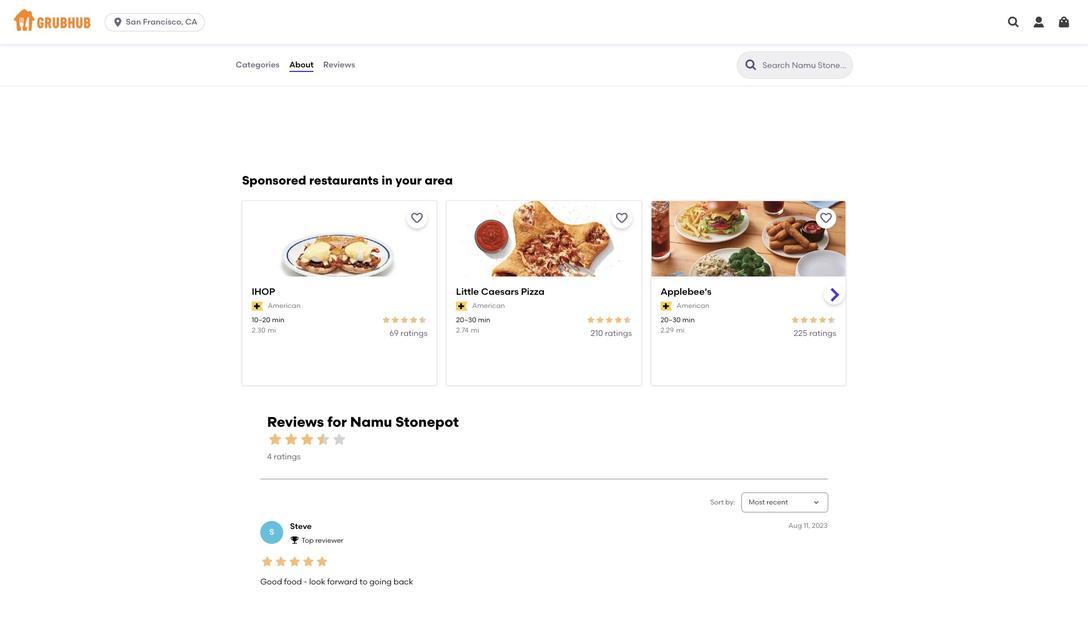 Task type: describe. For each thing, give the bounding box(es) containing it.
save this restaurant image for ihop
[[410, 212, 424, 226]]

210
[[591, 329, 603, 339]]

little caesars pizza logo image
[[447, 202, 641, 298]]

(415) 624-3550
[[242, 60, 300, 70]]

back
[[394, 578, 413, 588]]

mi for little caesars pizza
[[471, 327, 479, 335]]

subscription pass image for little caesars pizza
[[456, 302, 468, 311]]

american for applebee's
[[677, 302, 709, 310]]

good
[[260, 578, 282, 588]]

(415) 624-3550 button
[[242, 60, 300, 71]]

(415)
[[242, 60, 261, 70]]

top
[[302, 537, 314, 545]]

forward
[[327, 578, 358, 588]]

american for little caesars pizza
[[472, 302, 505, 310]]

4 ratings
[[267, 452, 301, 462]]

624-
[[262, 60, 280, 70]]

ca
[[185, 17, 197, 27]]

main navigation navigation
[[0, 0, 1088, 45]]

stonepot
[[395, 414, 459, 431]]

san francisco, ca
[[126, 17, 197, 27]]

ihop
[[252, 287, 275, 298]]

reviews for reviews
[[323, 60, 355, 70]]

your
[[395, 174, 422, 188]]

look
[[309, 578, 325, 588]]

about
[[289, 60, 314, 70]]

categories
[[236, 60, 280, 70]]

pizza
[[521, 287, 545, 298]]

svg image inside san francisco, ca button
[[112, 17, 124, 28]]

aug 11, 2023
[[789, 523, 828, 531]]

sponsored
[[242, 174, 306, 188]]

2.29
[[661, 327, 674, 335]]

save this restaurant button for little caesars pizza
[[611, 209, 632, 229]]

good food - look forward to going back
[[260, 578, 413, 588]]

caret down icon image
[[812, 499, 821, 508]]

top reviewer
[[302, 537, 343, 545]]

svg image
[[1032, 15, 1046, 29]]

1 horizontal spatial svg image
[[1007, 15, 1021, 29]]

225
[[794, 329, 807, 339]]

ratings for ihop
[[401, 329, 428, 339]]

in
[[382, 174, 393, 188]]

20–30 for applebee's
[[661, 317, 681, 325]]

applebee's logo image
[[651, 202, 846, 298]]

subscription pass image for ihop
[[252, 302, 263, 311]]

Sort by: field
[[749, 498, 788, 508]]

sort
[[710, 499, 724, 507]]

sponsored restaurants in your area
[[242, 174, 453, 188]]

reviews for namu stonepot
[[267, 414, 459, 431]]

restaurants
[[309, 174, 379, 188]]



Task type: locate. For each thing, give the bounding box(es) containing it.
reviews inside button
[[323, 60, 355, 70]]

little
[[456, 287, 479, 298]]

min inside 10–20 min 2.30 mi
[[272, 317, 284, 325]]

to
[[360, 578, 368, 588]]

2 horizontal spatial svg image
[[1057, 15, 1071, 29]]

search icon image
[[744, 58, 758, 72]]

for
[[327, 414, 347, 431]]

1 horizontal spatial 20–30
[[661, 317, 681, 325]]

1 save this restaurant button from the left
[[407, 209, 428, 229]]

2 horizontal spatial min
[[682, 317, 695, 325]]

save this restaurant button for ihop
[[407, 209, 428, 229]]

ratings
[[401, 329, 428, 339], [605, 329, 632, 339], [809, 329, 836, 339], [274, 452, 301, 462]]

ratings for little caesars pizza
[[605, 329, 632, 339]]

ratings for applebee's
[[809, 329, 836, 339]]

20–30 inside 20–30 min 2.74 mi
[[456, 317, 476, 325]]

2.74
[[456, 327, 469, 335]]

ratings right 225
[[809, 329, 836, 339]]

ihop logo image
[[243, 202, 437, 298]]

10–20
[[252, 317, 270, 325]]

1 20–30 from the left
[[456, 317, 476, 325]]

caesars
[[481, 287, 519, 298]]

1 horizontal spatial subscription pass image
[[456, 302, 468, 311]]

0 vertical spatial reviews
[[323, 60, 355, 70]]

min for ihop
[[272, 317, 284, 325]]

subscription pass image up 10–20
[[252, 302, 263, 311]]

min inside 20–30 min 2.29 mi
[[682, 317, 695, 325]]

reviews
[[323, 60, 355, 70], [267, 414, 324, 431]]

2 horizontal spatial save this restaurant button
[[816, 209, 836, 229]]

1 min from the left
[[272, 317, 284, 325]]

area
[[425, 174, 453, 188]]

0 horizontal spatial save this restaurant image
[[410, 212, 424, 226]]

subscription pass image down little
[[456, 302, 468, 311]]

min inside 20–30 min 2.74 mi
[[478, 317, 490, 325]]

reviews right about
[[323, 60, 355, 70]]

recent
[[767, 499, 788, 507]]

1 horizontal spatial save this restaurant button
[[611, 209, 632, 229]]

subscription pass image
[[252, 302, 263, 311], [456, 302, 468, 311], [661, 302, 672, 311]]

2 horizontal spatial subscription pass image
[[661, 302, 672, 311]]

0 horizontal spatial american
[[268, 302, 301, 310]]

20–30
[[456, 317, 476, 325], [661, 317, 681, 325]]

3 min from the left
[[682, 317, 695, 325]]

subscription pass image up 20–30 min 2.29 mi
[[661, 302, 672, 311]]

reviews for reviews for namu stonepot
[[267, 414, 324, 431]]

mi for applebee's
[[676, 327, 685, 335]]

3 american from the left
[[677, 302, 709, 310]]

svg image
[[1007, 15, 1021, 29], [1057, 15, 1071, 29], [112, 17, 124, 28]]

1 subscription pass image from the left
[[252, 302, 263, 311]]

sort by:
[[710, 499, 735, 507]]

ihop link
[[252, 286, 428, 299]]

4
[[267, 452, 272, 462]]

mi right 2.74
[[471, 327, 479, 335]]

min
[[272, 317, 284, 325], [478, 317, 490, 325], [682, 317, 695, 325]]

1 horizontal spatial mi
[[471, 327, 479, 335]]

1 horizontal spatial save this restaurant image
[[615, 212, 629, 226]]

2 20–30 from the left
[[661, 317, 681, 325]]

2 subscription pass image from the left
[[456, 302, 468, 311]]

mi for ihop
[[268, 327, 276, 335]]

min down caesars
[[478, 317, 490, 325]]

save this restaurant button
[[407, 209, 428, 229], [611, 209, 632, 229], [816, 209, 836, 229]]

2 horizontal spatial american
[[677, 302, 709, 310]]

20–30 up 2.29
[[661, 317, 681, 325]]

save this restaurant image
[[410, 212, 424, 226], [615, 212, 629, 226]]

min down the applebee's
[[682, 317, 695, 325]]

2.30
[[252, 327, 265, 335]]

20–30 min 2.29 mi
[[661, 317, 695, 335]]

1 save this restaurant image from the left
[[410, 212, 424, 226]]

20–30 up 2.74
[[456, 317, 476, 325]]

20–30 inside 20–30 min 2.29 mi
[[661, 317, 681, 325]]

ratings right 69
[[401, 329, 428, 339]]

s
[[269, 528, 274, 538]]

reviews up the 4 ratings
[[267, 414, 324, 431]]

min for applebee's
[[682, 317, 695, 325]]

little caesars pizza
[[456, 287, 545, 298]]

2 american from the left
[[472, 302, 505, 310]]

20–30 for little caesars pizza
[[456, 317, 476, 325]]

mi right 2.29
[[676, 327, 685, 335]]

0 horizontal spatial mi
[[268, 327, 276, 335]]

2 min from the left
[[478, 317, 490, 325]]

svg image right svg icon
[[1057, 15, 1071, 29]]

trophy icon image
[[290, 536, 299, 545]]

most recent
[[749, 499, 788, 507]]

Search Namu Stonepot search field
[[762, 60, 849, 71]]

little caesars pizza link
[[456, 286, 632, 299]]

2023
[[812, 523, 828, 531]]

225 ratings
[[794, 329, 836, 339]]

categories button
[[235, 45, 280, 86]]

aug
[[789, 523, 802, 531]]

steve
[[290, 523, 312, 532]]

ratings right the 210
[[605, 329, 632, 339]]

2 mi from the left
[[471, 327, 479, 335]]

american for ihop
[[268, 302, 301, 310]]

10–20 min 2.30 mi
[[252, 317, 284, 335]]

svg image left san
[[112, 17, 124, 28]]

most
[[749, 499, 765, 507]]

svg image left svg icon
[[1007, 15, 1021, 29]]

0 horizontal spatial 20–30
[[456, 317, 476, 325]]

1 mi from the left
[[268, 327, 276, 335]]

2 save this restaurant button from the left
[[611, 209, 632, 229]]

save this restaurant image for little caesars pizza
[[615, 212, 629, 226]]

3 mi from the left
[[676, 327, 685, 335]]

save this restaurant button for applebee's
[[816, 209, 836, 229]]

mi
[[268, 327, 276, 335], [471, 327, 479, 335], [676, 327, 685, 335]]

1 horizontal spatial american
[[472, 302, 505, 310]]

0 horizontal spatial subscription pass image
[[252, 302, 263, 311]]

ratings right 4
[[274, 452, 301, 462]]

mi inside 20–30 min 2.29 mi
[[676, 327, 685, 335]]

20–30 min 2.74 mi
[[456, 317, 490, 335]]

69 ratings
[[389, 329, 428, 339]]

mi inside 10–20 min 2.30 mi
[[268, 327, 276, 335]]

american
[[268, 302, 301, 310], [472, 302, 505, 310], [677, 302, 709, 310]]

star icon image
[[382, 316, 391, 325], [391, 316, 400, 325], [400, 316, 409, 325], [409, 316, 418, 325], [418, 316, 428, 325], [418, 316, 428, 325], [586, 316, 595, 325], [595, 316, 605, 325], [605, 316, 614, 325], [614, 316, 623, 325], [623, 316, 632, 325], [623, 316, 632, 325], [791, 316, 800, 325], [800, 316, 809, 325], [809, 316, 818, 325], [818, 316, 827, 325], [827, 316, 836, 325], [827, 316, 836, 325], [267, 432, 283, 448], [283, 432, 299, 448], [299, 432, 315, 448], [315, 432, 331, 448], [315, 432, 331, 448], [331, 432, 347, 448], [260, 555, 274, 569], [274, 555, 288, 569], [288, 555, 302, 569], [302, 555, 315, 569], [315, 555, 329, 569]]

food
[[284, 578, 302, 588]]

69
[[389, 329, 399, 339]]

1 vertical spatial reviews
[[267, 414, 324, 431]]

by:
[[725, 499, 735, 507]]

about button
[[289, 45, 314, 86]]

mi right 2.30
[[268, 327, 276, 335]]

3550
[[280, 60, 300, 70]]

applebee's link
[[661, 286, 836, 299]]

11,
[[804, 523, 810, 531]]

subscription pass image for applebee's
[[661, 302, 672, 311]]

210 ratings
[[591, 329, 632, 339]]

1 american from the left
[[268, 302, 301, 310]]

3 subscription pass image from the left
[[661, 302, 672, 311]]

reviews button
[[323, 45, 356, 86]]

0 horizontal spatial svg image
[[112, 17, 124, 28]]

san francisco, ca button
[[105, 13, 209, 31]]

going
[[369, 578, 392, 588]]

-
[[304, 578, 307, 588]]

mi inside 20–30 min 2.74 mi
[[471, 327, 479, 335]]

san
[[126, 17, 141, 27]]

namu
[[350, 414, 392, 431]]

american down the applebee's
[[677, 302, 709, 310]]

save this restaurant image
[[819, 212, 833, 226]]

1 horizontal spatial min
[[478, 317, 490, 325]]

reviewer
[[315, 537, 343, 545]]

2 save this restaurant image from the left
[[615, 212, 629, 226]]

3 save this restaurant button from the left
[[816, 209, 836, 229]]

applebee's
[[661, 287, 712, 298]]

2 horizontal spatial mi
[[676, 327, 685, 335]]

min right 10–20
[[272, 317, 284, 325]]

0 horizontal spatial save this restaurant button
[[407, 209, 428, 229]]

american down caesars
[[472, 302, 505, 310]]

american down the ihop
[[268, 302, 301, 310]]

0 horizontal spatial min
[[272, 317, 284, 325]]

min for little caesars pizza
[[478, 317, 490, 325]]

francisco,
[[143, 17, 183, 27]]



Task type: vqa. For each thing, say whether or not it's contained in the screenshot.
the mi to the middle
yes



